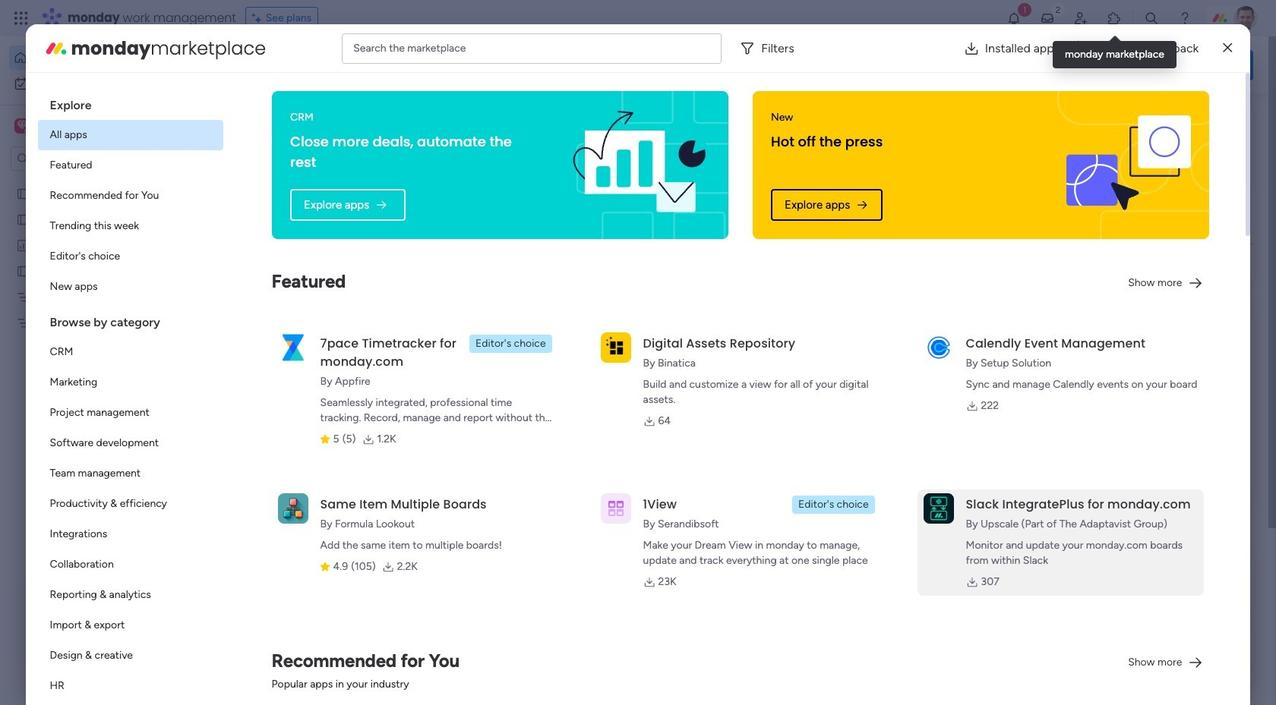 Task type: locate. For each thing, give the bounding box(es) containing it.
circle o image
[[1048, 181, 1058, 193], [1048, 220, 1058, 232]]

0 vertical spatial monday marketplace image
[[1107, 11, 1122, 26]]

0 horizontal spatial terry turtle image
[[270, 680, 301, 706]]

see plans image
[[252, 10, 266, 27]]

0 horizontal spatial banner logo image
[[561, 102, 710, 229]]

2 circle o image from the top
[[1048, 220, 1058, 232]]

monday marketplace image
[[1107, 11, 1122, 26], [44, 36, 68, 60]]

templates image image
[[1039, 306, 1240, 410]]

select product image
[[14, 11, 29, 26]]

v2 bolt switch image
[[1156, 57, 1165, 73]]

heading
[[38, 85, 223, 120], [38, 302, 223, 337]]

0 vertical spatial circle o image
[[1048, 181, 1058, 193]]

1 vertical spatial check circle image
[[1048, 201, 1058, 212]]

check circle image
[[1048, 143, 1058, 154], [1048, 201, 1058, 212]]

public board image
[[16, 186, 30, 201], [16, 264, 30, 278]]

1 vertical spatial circle o image
[[1048, 220, 1058, 232]]

0 vertical spatial public dashboard image
[[16, 238, 30, 252]]

terry turtle image down terry turtle icon
[[270, 680, 301, 706]]

1 horizontal spatial terry turtle image
[[1234, 6, 1258, 30]]

1 vertical spatial public board image
[[16, 264, 30, 278]]

0 horizontal spatial monday marketplace image
[[44, 36, 68, 60]]

update feed image
[[1040, 11, 1055, 26]]

1 vertical spatial heading
[[38, 302, 223, 337]]

option
[[9, 46, 185, 70], [9, 71, 185, 96], [38, 120, 223, 150], [38, 150, 223, 181], [0, 180, 194, 183], [38, 181, 223, 211], [38, 211, 223, 242], [38, 242, 223, 272], [38, 272, 223, 302], [38, 337, 223, 368], [38, 368, 223, 398], [38, 398, 223, 429], [38, 429, 223, 459], [38, 459, 223, 489], [38, 489, 223, 520], [38, 520, 223, 550], [38, 550, 223, 580], [38, 580, 223, 611], [38, 611, 223, 641], [38, 641, 223, 672], [38, 672, 223, 702]]

list box
[[38, 85, 223, 706], [0, 177, 194, 541]]

public board image down public board image
[[16, 264, 30, 278]]

search everything image
[[1144, 11, 1159, 26]]

1 horizontal spatial public dashboard image
[[254, 277, 270, 294]]

public board image up public board image
[[16, 186, 30, 201]]

0 vertical spatial heading
[[38, 85, 223, 120]]

terry turtle image
[[1234, 6, 1258, 30], [270, 680, 301, 706]]

help image
[[1178, 11, 1193, 26]]

workspace image
[[17, 118, 27, 134]]

2 image
[[1051, 1, 1065, 18]]

notifications image
[[1007, 11, 1022, 26]]

dapulse x slim image
[[1223, 39, 1233, 57], [1231, 110, 1249, 128]]

2 public board image from the top
[[16, 264, 30, 278]]

0 vertical spatial terry turtle image
[[1234, 6, 1258, 30]]

app logo image
[[278, 333, 308, 363], [601, 333, 631, 363], [924, 333, 954, 363], [278, 494, 308, 524], [601, 494, 631, 524], [924, 494, 954, 524]]

0 vertical spatial public board image
[[16, 186, 30, 201]]

1 public board image from the top
[[16, 186, 30, 201]]

public dashboard image
[[16, 238, 30, 252], [254, 277, 270, 294]]

2 element
[[388, 572, 406, 590], [388, 572, 406, 590]]

terry turtle image right help "image"
[[1234, 6, 1258, 30]]

banner logo image
[[561, 102, 710, 229], [1067, 115, 1192, 215]]

0 vertical spatial check circle image
[[1048, 143, 1058, 154]]



Task type: vqa. For each thing, say whether or not it's contained in the screenshot.
second Workspace icon from the left
no



Task type: describe. For each thing, give the bounding box(es) containing it.
workspace selection element
[[14, 117, 127, 137]]

Search in workspace field
[[32, 150, 127, 168]]

component image
[[254, 487, 267, 501]]

1 check circle image from the top
[[1048, 143, 1058, 154]]

invite members image
[[1074, 11, 1089, 26]]

terry turtle image
[[270, 625, 301, 655]]

0 vertical spatial dapulse x slim image
[[1223, 39, 1233, 57]]

1 horizontal spatial monday marketplace image
[[1107, 11, 1122, 26]]

0 horizontal spatial public dashboard image
[[16, 238, 30, 252]]

2 heading from the top
[[38, 302, 223, 337]]

1 vertical spatial monday marketplace image
[[44, 36, 68, 60]]

quick search results list box
[[235, 142, 989, 530]]

v2 user feedback image
[[1038, 56, 1049, 74]]

1 image
[[1018, 1, 1032, 18]]

1 circle o image from the top
[[1048, 181, 1058, 193]]

getting started element
[[1026, 554, 1254, 614]]

public board image
[[16, 212, 30, 226]]

1 vertical spatial dapulse x slim image
[[1231, 110, 1249, 128]]

workspace image
[[14, 118, 30, 134]]

2 check circle image from the top
[[1048, 201, 1058, 212]]

1 heading from the top
[[38, 85, 223, 120]]

1 horizontal spatial banner logo image
[[1067, 115, 1192, 215]]

1 vertical spatial terry turtle image
[[270, 680, 301, 706]]

1 vertical spatial public dashboard image
[[254, 277, 270, 294]]



